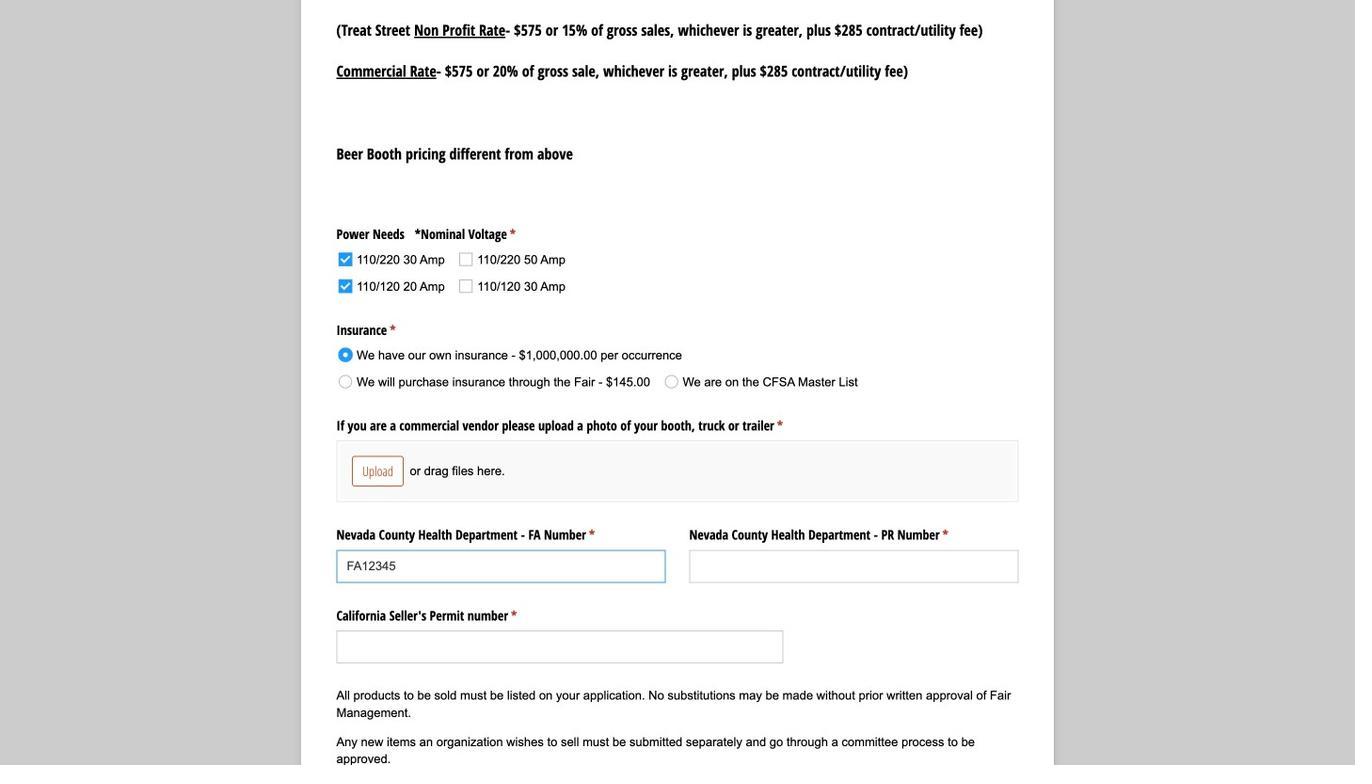 Task type: locate. For each thing, give the bounding box(es) containing it.
checkbox-group element
[[332, 245, 666, 303]]

None radio
[[332, 340, 694, 369]]

None text field
[[336, 550, 666, 583], [689, 550, 1019, 583], [336, 631, 783, 664], [336, 550, 666, 583], [689, 550, 1019, 583], [336, 631, 783, 664]]

None radio
[[332, 367, 662, 395], [658, 367, 858, 395], [332, 367, 662, 395], [658, 367, 858, 395]]



Task type: vqa. For each thing, say whether or not it's contained in the screenshot.
text box
yes



